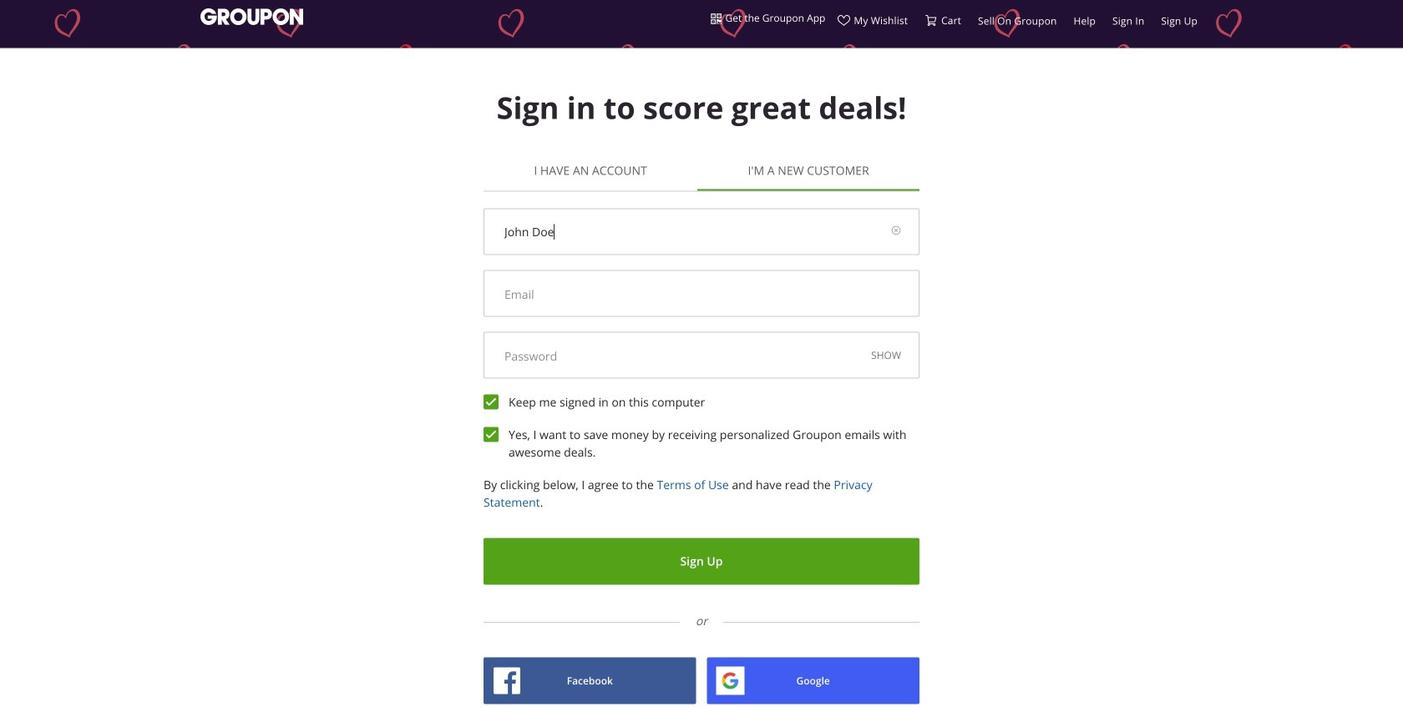 Task type: vqa. For each thing, say whether or not it's contained in the screenshot.
$25's PROMO
no



Task type: describe. For each thing, give the bounding box(es) containing it.
Full name text field
[[505, 219, 886, 245]]

groupon image
[[201, 7, 303, 26]]

1 tab from the left
[[484, 151, 698, 191]]

2 tab from the left
[[698, 151, 920, 191]]



Task type: locate. For each thing, give the bounding box(es) containing it.
Password password field
[[505, 343, 866, 368]]

email email field
[[505, 281, 906, 306]]

tab list
[[484, 151, 920, 192]]

tab
[[484, 151, 698, 191], [698, 151, 920, 191]]



